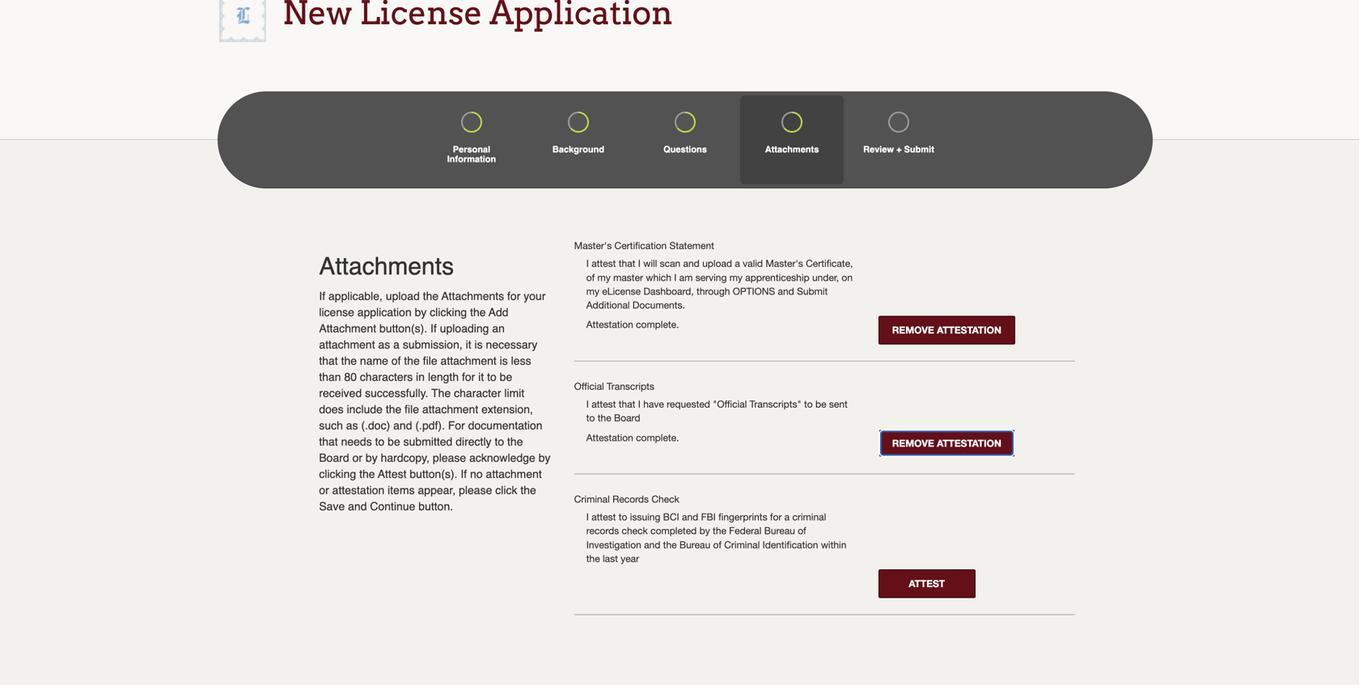 Task type: locate. For each thing, give the bounding box(es) containing it.
of up additional
[[587, 272, 595, 283]]

questions button
[[634, 96, 737, 185]]

and up am
[[684, 258, 700, 269]]

1 vertical spatial attestation complete.
[[587, 432, 680, 443]]

successfully.
[[365, 387, 429, 400]]

for inside criminal records check i attest to issuing bci and fbi fingerprints for a criminal records check completed by the federal bureau of investigation and the bureau of criminal identification within the last year
[[771, 512, 782, 523]]

2 horizontal spatial a
[[785, 512, 790, 523]]

to up check
[[619, 512, 628, 523]]

be up hardcopy,
[[388, 436, 400, 448]]

file down successfully.
[[405, 403, 419, 416]]

complete. down documents.
[[636, 319, 680, 330]]

include
[[347, 403, 383, 416]]

i up additional
[[587, 258, 589, 269]]

0 horizontal spatial master's
[[575, 240, 612, 251]]

as up needs
[[346, 419, 358, 432]]

1 vertical spatial submit
[[797, 286, 828, 297]]

documentation
[[468, 419, 543, 432]]

that up master
[[619, 258, 636, 269]]

1 vertical spatial for
[[462, 371, 475, 384]]

1 vertical spatial attestation
[[587, 432, 634, 443]]

0 horizontal spatial board
[[319, 452, 349, 465]]

0 horizontal spatial clicking
[[319, 468, 356, 481]]

1 horizontal spatial a
[[735, 258, 741, 269]]

attest inside criminal records check i attest to issuing bci and fbi fingerprints for a criminal records check completed by the federal bureau of investigation and the bureau of criminal identification within the last year
[[592, 512, 616, 523]]

received
[[319, 387, 362, 400]]

the left "add"
[[470, 306, 486, 319]]

attest
[[592, 258, 616, 269], [592, 399, 616, 410], [592, 512, 616, 523]]

the up 80
[[341, 355, 357, 368]]

1 horizontal spatial submit
[[905, 144, 935, 155]]

2 attest from the top
[[592, 399, 616, 410]]

attestation down additional
[[587, 319, 634, 330]]

less
[[511, 355, 532, 368]]

1 vertical spatial it
[[479, 371, 484, 384]]

1 vertical spatial attest
[[592, 399, 616, 410]]

1 horizontal spatial for
[[508, 290, 521, 303]]

by
[[415, 306, 427, 319], [366, 452, 378, 465], [539, 452, 551, 465], [700, 526, 711, 537]]

criminal up records
[[575, 494, 610, 505]]

complete.
[[636, 319, 680, 330], [636, 432, 680, 443]]

2 vertical spatial be
[[388, 436, 400, 448]]

submit
[[905, 144, 935, 155], [797, 286, 828, 297]]

0 vertical spatial it
[[466, 338, 472, 351]]

for
[[508, 290, 521, 303], [462, 371, 475, 384], [771, 512, 782, 523]]

if up license
[[319, 290, 326, 303]]

a inside "if applicable, upload the attachments for your license application by clicking the add attachment button(s). if uploading an attachment as a submission, it is necessary that the name of the file attachment is less than 80 characters in length for it to be received successfully. the character limit does include the file attachment extension, such as (.doc) and (.pdf). for documentation that needs to be submitted directly to the board or by hardcopy, please acknowledge by clicking the attest button(s). if no attachment or attestation items appear, please click the save and continue button."
[[394, 338, 400, 351]]

information
[[447, 154, 496, 164]]

please down submitted
[[433, 452, 466, 465]]

0 vertical spatial submit
[[905, 144, 935, 155]]

the up attestation
[[360, 468, 375, 481]]

attest inside master's certification statement i attest that i will scan and upload a valid master's certificate, of my master which i am serving my apprenticeship under, on my elicense dashboard, through options and submit additional documents.
[[592, 258, 616, 269]]

for left your in the left of the page
[[508, 290, 521, 303]]

attestation complete. down have
[[587, 432, 680, 443]]

i left am
[[674, 272, 677, 283]]

the down successfully.
[[386, 403, 402, 416]]

0 vertical spatial bureau
[[765, 526, 796, 537]]

1 horizontal spatial upload
[[703, 258, 733, 269]]

in
[[416, 371, 425, 384]]

1 vertical spatial clicking
[[319, 468, 356, 481]]

by up submission,
[[415, 306, 427, 319]]

be up limit
[[500, 371, 513, 384]]

of up characters
[[392, 355, 401, 368]]

criminal
[[575, 494, 610, 505], [725, 539, 760, 551]]

i down official
[[587, 399, 589, 410]]

0 vertical spatial be
[[500, 371, 513, 384]]

options
[[733, 286, 776, 297]]

0 horizontal spatial is
[[475, 338, 483, 351]]

1 horizontal spatial bureau
[[765, 526, 796, 537]]

2 complete. from the top
[[636, 432, 680, 443]]

it up character
[[479, 371, 484, 384]]

the
[[423, 290, 439, 303], [470, 306, 486, 319], [341, 355, 357, 368], [404, 355, 420, 368], [386, 403, 402, 416], [598, 413, 612, 424], [508, 436, 523, 448], [360, 468, 375, 481], [521, 484, 537, 497], [713, 526, 727, 537], [664, 539, 677, 551], [587, 553, 600, 565]]

application
[[358, 306, 412, 319]]

the down fbi
[[713, 526, 727, 537]]

if up submission,
[[431, 322, 437, 335]]

a up characters
[[394, 338, 400, 351]]

0 horizontal spatial a
[[394, 338, 400, 351]]

1 horizontal spatial if
[[431, 322, 437, 335]]

button(s). up appear,
[[410, 468, 458, 481]]

0 vertical spatial criminal
[[575, 494, 610, 505]]

1 vertical spatial board
[[319, 452, 349, 465]]

attestation
[[587, 319, 634, 330], [587, 432, 634, 443]]

i up records
[[587, 512, 589, 523]]

stamp image
[[219, 0, 266, 42]]

attestation complete.
[[587, 319, 680, 330], [587, 432, 680, 443]]

for up character
[[462, 371, 475, 384]]

that down transcripts in the bottom of the page
[[619, 399, 636, 410]]

transcripts
[[607, 381, 655, 392]]

it down uploading
[[466, 338, 472, 351]]

0 vertical spatial board
[[614, 413, 641, 424]]

2 vertical spatial attest
[[592, 512, 616, 523]]

be inside official transcripts i attest that i have requested "official transcripts" to be sent to the board
[[816, 399, 827, 410]]

official transcripts i attest that i have requested "official transcripts" to be sent to the board
[[575, 381, 848, 424]]

clicking
[[430, 306, 467, 319], [319, 468, 356, 481]]

None button
[[879, 316, 1016, 345], [879, 429, 1016, 458], [879, 570, 976, 598], [879, 316, 1016, 345], [879, 429, 1016, 458], [879, 570, 976, 598]]

by right acknowledge
[[539, 452, 551, 465]]

under,
[[813, 272, 840, 283]]

upload inside master's certification statement i attest that i will scan and upload a valid master's certificate, of my master which i am serving my apprenticeship under, on my elicense dashboard, through options and submit additional documents.
[[703, 258, 733, 269]]

to down official
[[587, 413, 595, 424]]

and
[[684, 258, 700, 269], [778, 286, 795, 297], [394, 419, 412, 432], [348, 500, 367, 513], [682, 512, 699, 523], [644, 539, 661, 551]]

review + submit
[[864, 144, 935, 155]]

needs
[[341, 436, 372, 448]]

save
[[319, 500, 345, 513]]

2 vertical spatial attachments
[[442, 290, 504, 303]]

1 horizontal spatial board
[[614, 413, 641, 424]]

is
[[475, 338, 483, 351], [500, 355, 508, 368]]

1 complete. from the top
[[636, 319, 680, 330]]

1 vertical spatial criminal
[[725, 539, 760, 551]]

bureau
[[765, 526, 796, 537], [680, 539, 711, 551]]

personal information
[[447, 144, 496, 164]]

bureau down completed
[[680, 539, 711, 551]]

2 attestation complete. from the top
[[587, 432, 680, 443]]

complete. for will
[[636, 319, 680, 330]]

0 horizontal spatial if
[[319, 290, 326, 303]]

i left have
[[639, 399, 641, 410]]

0 vertical spatial attest
[[592, 258, 616, 269]]

0 vertical spatial clicking
[[430, 306, 467, 319]]

the down completed
[[664, 539, 677, 551]]

1 attestation complete. from the top
[[587, 319, 680, 330]]

file down submission,
[[423, 355, 438, 368]]

1 vertical spatial button(s).
[[410, 468, 458, 481]]

2 vertical spatial for
[[771, 512, 782, 523]]

board inside official transcripts i attest that i have requested "official transcripts" to be sent to the board
[[614, 413, 641, 424]]

requested
[[667, 399, 711, 410]]

attest down official
[[592, 399, 616, 410]]

and down apprenticeship
[[778, 286, 795, 297]]

the down official
[[598, 413, 612, 424]]

issuing
[[630, 512, 661, 523]]

1 vertical spatial as
[[346, 419, 358, 432]]

board
[[614, 413, 641, 424], [319, 452, 349, 465]]

the down documentation
[[508, 436, 523, 448]]

1 vertical spatial or
[[319, 484, 329, 497]]

1 vertical spatial attachments
[[319, 253, 454, 280]]

button(s). down application
[[380, 322, 428, 335]]

submit down under,
[[797, 286, 828, 297]]

submit right +
[[905, 144, 935, 155]]

0 horizontal spatial bureau
[[680, 539, 711, 551]]

0 horizontal spatial upload
[[386, 290, 420, 303]]

upload up serving on the top of page
[[703, 258, 733, 269]]

2 horizontal spatial for
[[771, 512, 782, 523]]

a inside criminal records check i attest to issuing bci and fbi fingerprints for a criminal records check completed by the federal bureau of investigation and the bureau of criminal identification within the last year
[[785, 512, 790, 523]]

if
[[319, 290, 326, 303], [431, 322, 437, 335], [461, 468, 467, 481]]

1 horizontal spatial file
[[423, 355, 438, 368]]

attachment up for
[[423, 403, 479, 416]]

master's left certification
[[575, 240, 612, 251]]

review
[[864, 144, 895, 155]]

button(s).
[[380, 322, 428, 335], [410, 468, 458, 481]]

submit inside button
[[905, 144, 935, 155]]

1 vertical spatial bureau
[[680, 539, 711, 551]]

1 vertical spatial if
[[431, 322, 437, 335]]

2 vertical spatial if
[[461, 468, 467, 481]]

3 attest from the top
[[592, 512, 616, 523]]

bureau up identification
[[765, 526, 796, 537]]

0 vertical spatial upload
[[703, 258, 733, 269]]

0 vertical spatial if
[[319, 290, 326, 303]]

it
[[466, 338, 472, 351], [479, 371, 484, 384]]

attest up master
[[592, 258, 616, 269]]

attest up records
[[592, 512, 616, 523]]

to inside criminal records check i attest to issuing bci and fbi fingerprints for a criminal records check completed by the federal bureau of investigation and the bureau of criminal identification within the last year
[[619, 512, 628, 523]]

1 vertical spatial a
[[394, 338, 400, 351]]

0 vertical spatial attestation complete.
[[587, 319, 680, 330]]

attestation complete. down additional
[[587, 319, 680, 330]]

is left less
[[500, 355, 508, 368]]

as up name
[[378, 338, 390, 351]]

is down uploading
[[475, 338, 483, 351]]

1 horizontal spatial be
[[500, 371, 513, 384]]

the left last
[[587, 553, 600, 565]]

or down needs
[[353, 452, 363, 465]]

official
[[575, 381, 604, 392]]

2 attestation from the top
[[587, 432, 634, 443]]

1 horizontal spatial it
[[479, 371, 484, 384]]

attestation down official
[[587, 432, 634, 443]]

please
[[433, 452, 466, 465], [459, 484, 492, 497]]

0 vertical spatial attachments
[[766, 144, 819, 155]]

dashboard,
[[644, 286, 694, 297]]

of
[[587, 272, 595, 283], [392, 355, 401, 368], [798, 526, 807, 537], [714, 539, 722, 551]]

be
[[500, 371, 513, 384], [816, 399, 827, 410], [388, 436, 400, 448]]

the inside official transcripts i attest that i have requested "official transcripts" to be sent to the board
[[598, 413, 612, 424]]

"official
[[713, 399, 747, 410]]

attachment up the length
[[441, 355, 497, 368]]

0 vertical spatial a
[[735, 258, 741, 269]]

character
[[454, 387, 501, 400]]

attachments inside "if applicable, upload the attachments for your license application by clicking the add attachment button(s). if uploading an attachment as a submission, it is necessary that the name of the file attachment is less than 80 characters in length for it to be received successfully. the character limit does include the file attachment extension, such as (.doc) and (.pdf). for documentation that needs to be submitted directly to the board or by hardcopy, please acknowledge by clicking the attest button(s). if no attachment or attestation items appear, please click the save and continue button."
[[442, 290, 504, 303]]

1 vertical spatial master's
[[766, 258, 804, 269]]

1 attest from the top
[[592, 258, 616, 269]]

1 horizontal spatial or
[[353, 452, 363, 465]]

or up save
[[319, 484, 329, 497]]

that inside master's certification statement i attest that i will scan and upload a valid master's certificate, of my master which i am serving my apprenticeship under, on my elicense dashboard, through options and submit additional documents.
[[619, 258, 636, 269]]

or
[[353, 452, 363, 465], [319, 484, 329, 497]]

by down fbi
[[700, 526, 711, 537]]

board inside "if applicable, upload the attachments for your license application by clicking the add attachment button(s). if uploading an attachment as a submission, it is necessary that the name of the file attachment is less than 80 characters in length for it to be received successfully. the character limit does include the file attachment extension, such as (.doc) and (.pdf). for documentation that needs to be submitted directly to the board or by hardcopy, please acknowledge by clicking the attest button(s). if no attachment or attestation items appear, please click the save and continue button."
[[319, 452, 349, 465]]

0 horizontal spatial or
[[319, 484, 329, 497]]

for up identification
[[771, 512, 782, 523]]

1 vertical spatial be
[[816, 399, 827, 410]]

and right "(.doc)"
[[394, 419, 412, 432]]

1 vertical spatial is
[[500, 355, 508, 368]]

1 horizontal spatial is
[[500, 355, 508, 368]]

questions
[[664, 144, 707, 155]]

i left will
[[639, 258, 641, 269]]

0 horizontal spatial criminal
[[575, 494, 610, 505]]

necessary
[[486, 338, 538, 351]]

0 vertical spatial complete.
[[636, 319, 680, 330]]

records
[[613, 494, 649, 505]]

and left fbi
[[682, 512, 699, 523]]

attachment
[[319, 322, 377, 335]]

0 vertical spatial or
[[353, 452, 363, 465]]

board down transcripts in the bottom of the page
[[614, 413, 641, 424]]

submit inside master's certification statement i attest that i will scan and upload a valid master's certificate, of my master which i am serving my apprenticeship under, on my elicense dashboard, through options and submit additional documents.
[[797, 286, 828, 297]]

of inside "if applicable, upload the attachments for your license application by clicking the add attachment button(s). if uploading an attachment as a submission, it is necessary that the name of the file attachment is less than 80 characters in length for it to be received successfully. the character limit does include the file attachment extension, such as (.doc) and (.pdf). for documentation that needs to be submitted directly to the board or by hardcopy, please acknowledge by clicking the attest button(s). if no attachment or attestation items appear, please click the save and continue button."
[[392, 355, 401, 368]]

review + submit button
[[848, 96, 951, 185]]

attestation for i attest that i have requested "official transcripts" to be sent to the board
[[587, 432, 634, 443]]

0 vertical spatial attestation
[[587, 319, 634, 330]]

criminal
[[793, 512, 827, 523]]

a left 'criminal'
[[785, 512, 790, 523]]

0 vertical spatial as
[[378, 338, 390, 351]]

a left the valid
[[735, 258, 741, 269]]

clicking up attestation
[[319, 468, 356, 481]]

2 horizontal spatial be
[[816, 399, 827, 410]]

i
[[587, 258, 589, 269], [639, 258, 641, 269], [674, 272, 677, 283], [587, 399, 589, 410], [639, 399, 641, 410], [587, 512, 589, 523]]

attest for criminal
[[592, 512, 616, 523]]

criminal records check i attest to issuing bci and fbi fingerprints for a criminal records check completed by the federal bureau of investigation and the bureau of criminal identification within the last year
[[575, 494, 847, 565]]

upload up application
[[386, 290, 420, 303]]

master's up apprenticeship
[[766, 258, 804, 269]]

the up in in the bottom of the page
[[404, 355, 420, 368]]

0 horizontal spatial as
[[346, 419, 358, 432]]

1 vertical spatial complete.
[[636, 432, 680, 443]]

attestation complete. for of
[[587, 319, 680, 330]]

attachments inside "button"
[[766, 144, 819, 155]]

criminal down federal
[[725, 539, 760, 551]]

applicable,
[[329, 290, 383, 303]]

please down no
[[459, 484, 492, 497]]

if left no
[[461, 468, 467, 481]]

1 vertical spatial file
[[405, 403, 419, 416]]

1 vertical spatial upload
[[386, 290, 420, 303]]

attachments button
[[741, 96, 844, 185]]

as
[[378, 338, 390, 351], [346, 419, 358, 432]]

be left sent
[[816, 399, 827, 410]]

a
[[735, 258, 741, 269], [394, 338, 400, 351], [785, 512, 790, 523]]

attachments
[[766, 144, 819, 155], [319, 253, 454, 280], [442, 290, 504, 303]]

2 vertical spatial a
[[785, 512, 790, 523]]

does
[[319, 403, 344, 416]]

1 horizontal spatial master's
[[766, 258, 804, 269]]

continue
[[370, 500, 416, 513]]

to up acknowledge
[[495, 436, 504, 448]]

attestation complete. for board
[[587, 432, 680, 443]]

board down needs
[[319, 452, 349, 465]]

acknowledge
[[470, 452, 536, 465]]

am
[[680, 272, 693, 283]]

complete. down have
[[636, 432, 680, 443]]

0 horizontal spatial submit
[[797, 286, 828, 297]]

1 horizontal spatial clicking
[[430, 306, 467, 319]]

fbi
[[701, 512, 716, 523]]

1 attestation from the top
[[587, 319, 634, 330]]

1 horizontal spatial as
[[378, 338, 390, 351]]

clicking up uploading
[[430, 306, 467, 319]]

add
[[489, 306, 509, 319]]



Task type: vqa. For each thing, say whether or not it's contained in the screenshot.
BE to the top
yes



Task type: describe. For each thing, give the bounding box(es) containing it.
0 horizontal spatial be
[[388, 436, 400, 448]]

submission,
[[403, 338, 463, 351]]

0 horizontal spatial it
[[466, 338, 472, 351]]

submitted
[[404, 436, 453, 448]]

attest inside official transcripts i attest that i have requested "official transcripts" to be sent to the board
[[592, 399, 616, 410]]

0 horizontal spatial for
[[462, 371, 475, 384]]

0 horizontal spatial file
[[405, 403, 419, 416]]

valid
[[743, 258, 763, 269]]

and down check
[[644, 539, 661, 551]]

my up options
[[730, 272, 743, 283]]

2 horizontal spatial if
[[461, 468, 467, 481]]

scan
[[660, 258, 681, 269]]

extension,
[[482, 403, 533, 416]]

serving
[[696, 272, 727, 283]]

my up additional
[[587, 286, 600, 297]]

bci
[[664, 512, 680, 523]]

to down "(.doc)"
[[375, 436, 385, 448]]

attest for master's
[[592, 258, 616, 269]]

certificate,
[[806, 258, 854, 269]]

80
[[344, 371, 357, 384]]

0 vertical spatial for
[[508, 290, 521, 303]]

federal
[[730, 526, 762, 537]]

attestation for i attest that i will scan and upload a valid master's certificate, of my master which i am serving my apprenticeship under, on my elicense dashboard, through options and submit additional documents.
[[587, 319, 634, 330]]

for
[[448, 419, 465, 432]]

fingerprints
[[719, 512, 768, 523]]

such
[[319, 419, 343, 432]]

documents.
[[633, 300, 685, 311]]

0 vertical spatial is
[[475, 338, 483, 351]]

+
[[897, 144, 902, 155]]

apprenticeship
[[746, 272, 810, 283]]

statement
[[670, 240, 715, 251]]

personal information button
[[420, 96, 524, 185]]

and down attestation
[[348, 500, 367, 513]]

year
[[621, 553, 640, 565]]

hardcopy,
[[381, 452, 430, 465]]

master's certification statement i attest that i will scan and upload a valid master's certificate, of my master which i am serving my apprenticeship under, on my elicense dashboard, through options and submit additional documents.
[[575, 240, 854, 311]]

attestation
[[332, 484, 385, 497]]

to left sent
[[805, 399, 813, 410]]

certification
[[615, 240, 667, 251]]

your
[[524, 290, 546, 303]]

than
[[319, 371, 341, 384]]

records
[[587, 526, 619, 537]]

license
[[319, 306, 354, 319]]

of down 'criminal'
[[798, 526, 807, 537]]

the
[[432, 387, 451, 400]]

if applicable, upload the attachments for your license application by clicking the add attachment button(s). if uploading an attachment as a submission, it is necessary that the name of the file attachment is less than 80 characters in length for it to be received successfully. the character limit does include the file attachment extension, such as (.doc) and (.pdf). for documentation that needs to be submitted directly to the board or by hardcopy, please acknowledge by clicking the attest button(s). if no attachment or attestation items appear, please click the save and continue button.
[[319, 290, 551, 513]]

a inside master's certification statement i attest that i will scan and upload a valid master's certificate, of my master which i am serving my apprenticeship under, on my elicense dashboard, through options and submit additional documents.
[[735, 258, 741, 269]]

on
[[842, 272, 853, 283]]

length
[[428, 371, 459, 384]]

directly
[[456, 436, 492, 448]]

by down needs
[[366, 452, 378, 465]]

0 vertical spatial file
[[423, 355, 438, 368]]

0 vertical spatial master's
[[575, 240, 612, 251]]

by inside criminal records check i attest to issuing bci and fbi fingerprints for a criminal records check completed by the federal bureau of investigation and the bureau of criminal identification within the last year
[[700, 526, 711, 537]]

to up character
[[487, 371, 497, 384]]

the right click
[[521, 484, 537, 497]]

(.doc)
[[361, 419, 390, 432]]

last
[[603, 553, 618, 565]]

button.
[[419, 500, 453, 513]]

of inside master's certification statement i attest that i will scan and upload a valid master's certificate, of my master which i am serving my apprenticeship under, on my elicense dashboard, through options and submit additional documents.
[[587, 272, 595, 283]]

have
[[644, 399, 664, 410]]

an
[[492, 322, 505, 335]]

i inside criminal records check i attest to issuing bci and fbi fingerprints for a criminal records check completed by the federal bureau of investigation and the bureau of criminal identification within the last year
[[587, 512, 589, 523]]

no
[[470, 468, 483, 481]]

limit
[[505, 387, 525, 400]]

completed
[[651, 526, 697, 537]]

within
[[821, 539, 847, 551]]

attachment up click
[[486, 468, 542, 481]]

that down such
[[319, 436, 338, 448]]

1 horizontal spatial criminal
[[725, 539, 760, 551]]

name
[[360, 355, 389, 368]]

through
[[697, 286, 730, 297]]

the up submission,
[[423, 290, 439, 303]]

background
[[553, 144, 605, 155]]

0 vertical spatial button(s).
[[380, 322, 428, 335]]

complete. for requested
[[636, 432, 680, 443]]

that up than
[[319, 355, 338, 368]]

of down fbi
[[714, 539, 722, 551]]

transcripts"
[[750, 399, 802, 410]]

personal
[[453, 144, 491, 155]]

upload inside "if applicable, upload the attachments for your license application by clicking the add attachment button(s). if uploading an attachment as a submission, it is necessary that the name of the file attachment is less than 80 characters in length for it to be received successfully. the character limit does include the file attachment extension, such as (.doc) and (.pdf). for documentation that needs to be submitted directly to the board or by hardcopy, please acknowledge by clicking the attest button(s). if no attachment or attestation items appear, please click the save and continue button."
[[386, 290, 420, 303]]

identification
[[763, 539, 819, 551]]

background button
[[527, 96, 631, 185]]

click
[[496, 484, 518, 497]]

check
[[652, 494, 680, 505]]

(.pdf).
[[416, 419, 445, 432]]

which
[[646, 272, 672, 283]]

master
[[614, 272, 644, 283]]

that inside official transcripts i attest that i have requested "official transcripts" to be sent to the board
[[619, 399, 636, 410]]

my up elicense
[[598, 272, 611, 283]]

check
[[622, 526, 648, 537]]

appear,
[[418, 484, 456, 497]]

0 vertical spatial please
[[433, 452, 466, 465]]

elicense
[[603, 286, 641, 297]]

items
[[388, 484, 415, 497]]

attachment down attachment
[[319, 338, 375, 351]]

1 vertical spatial please
[[459, 484, 492, 497]]

additional
[[587, 300, 630, 311]]

investigation
[[587, 539, 642, 551]]

will
[[644, 258, 658, 269]]

attest
[[378, 468, 407, 481]]

characters
[[360, 371, 413, 384]]

uploading
[[440, 322, 489, 335]]

sent
[[830, 399, 848, 410]]



